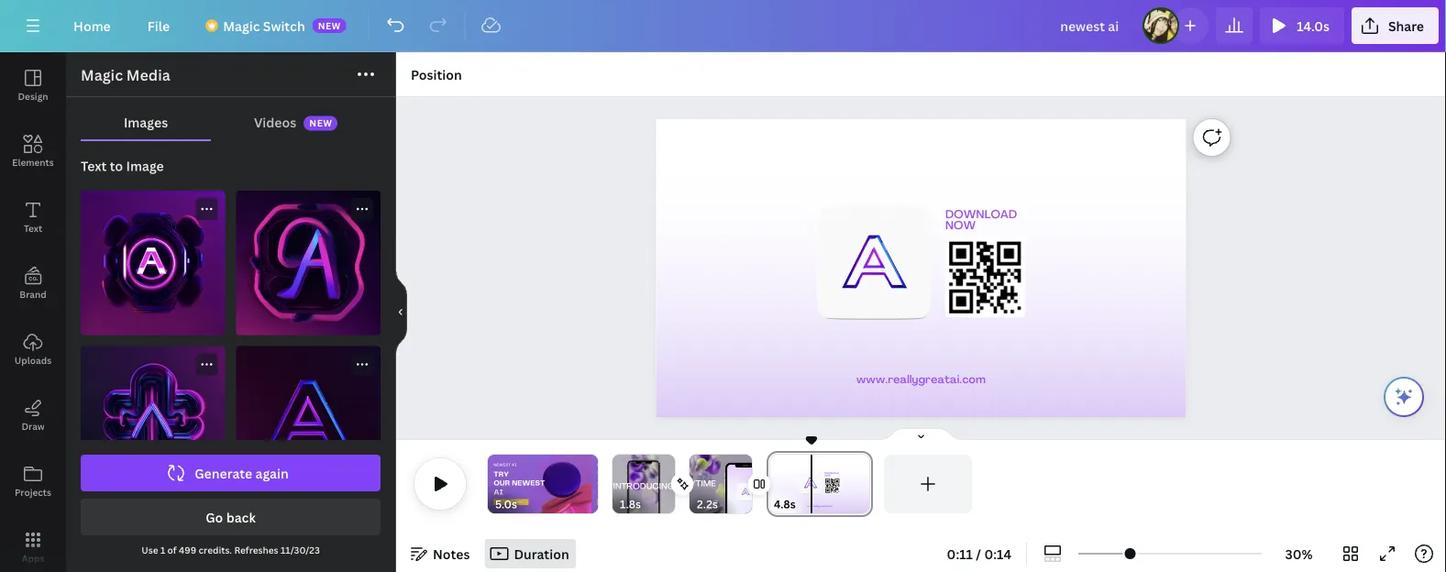 Task type: vqa. For each thing, say whether or not it's contained in the screenshot.
#000000 icon
no



Task type: describe. For each thing, give the bounding box(es) containing it.
11/30/23
[[281, 544, 320, 556]]

uploads button
[[0, 317, 66, 383]]

now!
[[514, 501, 523, 504]]

trimming, end edge slider for 5.0s
[[585, 455, 598, 514]]

ai up try our newest ai
[[616, 464, 620, 467]]

www.reallygreatai.com
[[857, 376, 986, 387]]

use 1 of 499 credits. refreshes 11/30/23
[[141, 544, 320, 556]]

generate again button
[[81, 455, 381, 492]]

magic switch
[[223, 17, 305, 34]]

images button
[[81, 105, 211, 139]]

brand button
[[0, 250, 66, 317]]

trimming, start edge slider for 5.0s
[[488, 455, 501, 514]]

try for try our newest ai sign up now!
[[494, 471, 509, 478]]

anytime button
[[669, 455, 773, 547]]

images
[[124, 113, 168, 131]]

file button
[[133, 7, 185, 44]]

4.8s button
[[774, 495, 796, 514]]

try our newest ai
[[598, 471, 649, 496]]

main menu bar
[[0, 0, 1447, 52]]

of
[[167, 544, 177, 556]]

text for text to image
[[81, 157, 107, 175]]

credits.
[[199, 544, 232, 556]]

trimming, start edge slider for 1.8s
[[613, 455, 626, 514]]

now
[[946, 221, 976, 232]]

again
[[255, 465, 289, 482]]

try our newest ai sign up now!
[[494, 471, 545, 504]]

elements
[[12, 156, 54, 168]]

image
[[126, 157, 164, 175]]

apps
[[22, 552, 44, 565]]

generate
[[195, 465, 252, 482]]

1.8s
[[620, 497, 641, 512]]

Page title text field
[[804, 495, 811, 514]]

introducing
[[613, 483, 675, 491]]

ai up the try our newest ai sign up now!
[[512, 464, 517, 467]]

apps button
[[0, 515, 66, 572]]

introducing button
[[592, 455, 696, 528]]

ai inside the try our newest ai sign up now!
[[494, 489, 503, 496]]

2 newest ai from the left
[[598, 464, 620, 467]]

Design title text field
[[1046, 7, 1136, 44]]

try for try our newest ai
[[598, 471, 613, 478]]

go
[[206, 509, 223, 526]]

up
[[509, 501, 513, 504]]

file
[[147, 17, 170, 34]]

ai inside try our newest ai
[[598, 489, 607, 496]]

notes button
[[404, 539, 477, 569]]

2.2s button
[[697, 495, 718, 514]]

1 vertical spatial new
[[309, 117, 332, 130]]

2.2s
[[697, 497, 718, 512]]

brand
[[20, 288, 47, 300]]

hide image
[[395, 268, 407, 356]]

text button
[[0, 184, 66, 250]]

home link
[[59, 7, 125, 44]]

30% button
[[1270, 539, 1329, 569]]

1.8s button
[[620, 495, 641, 514]]

projects button
[[0, 449, 66, 515]]

download
[[946, 210, 1018, 221]]

4.8s
[[774, 497, 796, 512]]

position button
[[404, 60, 469, 89]]

videos
[[254, 113, 297, 131]]

30%
[[1286, 545, 1313, 563]]

share
[[1389, 17, 1425, 34]]

media
[[126, 65, 170, 85]]

text for text
[[24, 222, 42, 234]]

trimming, end edge slider for 1.8s
[[662, 455, 675, 514]]



Task type: locate. For each thing, give the bounding box(es) containing it.
to
[[110, 157, 123, 175]]

trimming, start edge slider
[[488, 455, 501, 514], [613, 455, 626, 514], [690, 455, 703, 514], [767, 455, 783, 514]]

newest ai up the try our newest ai sign up now!
[[494, 464, 517, 467]]

newest ai
[[494, 464, 517, 467], [598, 464, 620, 467]]

use
[[141, 544, 158, 556]]

0 horizontal spatial text
[[24, 222, 42, 234]]

1 our from the left
[[494, 480, 510, 487]]

trimming, start edge slider for 2.2s
[[690, 455, 703, 514]]

magic inside main menu bar
[[223, 17, 260, 34]]

magic left switch
[[223, 17, 260, 34]]

our inside try our newest ai
[[598, 480, 614, 487]]

magic left the media
[[81, 65, 123, 85]]

magic for magic switch
[[223, 17, 260, 34]]

projects
[[15, 486, 51, 499]]

text up brand button
[[24, 222, 42, 234]]

try inside the try our newest ai sign up now!
[[494, 471, 509, 478]]

go back button
[[81, 499, 381, 536]]

try inside try our newest ai
[[598, 471, 613, 478]]

0 vertical spatial magic
[[223, 17, 260, 34]]

0:11
[[947, 545, 973, 563]]

4 trimming, start edge slider from the left
[[767, 455, 783, 514]]

4 trimming, end edge slider from the left
[[857, 455, 873, 514]]

position
[[411, 66, 462, 83]]

sign
[[500, 501, 508, 504]]

generate again
[[195, 465, 289, 482]]

elements button
[[0, 118, 66, 184]]

2 trimming, end edge slider from the left
[[662, 455, 675, 514]]

duration button
[[485, 539, 577, 569]]

notes
[[433, 545, 470, 563]]

0:11 / 0:14
[[947, 545, 1012, 563]]

text
[[81, 157, 107, 175], [24, 222, 42, 234]]

1 horizontal spatial newest ai
[[598, 464, 620, 467]]

side panel tab list
[[0, 52, 66, 572]]

newest inside try our newest ai
[[616, 480, 649, 487]]

duration
[[514, 545, 569, 563]]

1 horizontal spatial text
[[81, 157, 107, 175]]

ai up sign
[[494, 489, 503, 496]]

3 trimming, start edge slider from the left
[[690, 455, 703, 514]]

newest inside the try our newest ai sign up now!
[[512, 480, 545, 487]]

5.0s
[[495, 497, 517, 512]]

/
[[976, 545, 982, 563]]

share button
[[1352, 7, 1439, 44]]

our inside the try our newest ai sign up now!
[[494, 480, 510, 487]]

newest up try our newest ai
[[598, 464, 615, 467]]

1 trimming, start edge slider from the left
[[488, 455, 501, 514]]

trimming, end edge slider left 1.8s on the bottom of the page
[[585, 455, 598, 514]]

canva assistant image
[[1394, 386, 1416, 408]]

trimming, start edge slider inside introducing button
[[613, 455, 626, 514]]

2 trimming, start edge slider from the left
[[613, 455, 626, 514]]

trimming, end edge slider right page title text field
[[857, 455, 873, 514]]

hide pages image
[[877, 428, 966, 442]]

text to image
[[81, 157, 164, 175]]

magic
[[223, 17, 260, 34], [81, 65, 123, 85]]

refreshes
[[234, 544, 278, 556]]

new right videos
[[309, 117, 332, 130]]

download now
[[946, 210, 1018, 232]]

our for try our newest ai
[[598, 480, 614, 487]]

new
[[318, 19, 341, 32], [309, 117, 332, 130]]

uploads
[[15, 354, 52, 367]]

2 try from the left
[[598, 471, 613, 478]]

new ai logo with a cool design image
[[81, 191, 225, 335], [236, 191, 381, 335], [81, 346, 225, 491], [236, 346, 381, 491]]

ai
[[512, 464, 517, 467], [616, 464, 620, 467], [494, 489, 503, 496], [598, 489, 607, 496]]

draw
[[21, 420, 45, 433]]

text inside button
[[24, 222, 42, 234]]

0 horizontal spatial try
[[494, 471, 509, 478]]

1 vertical spatial magic
[[81, 65, 123, 85]]

0 horizontal spatial newest ai
[[494, 464, 517, 467]]

try
[[494, 471, 509, 478], [598, 471, 613, 478]]

1 vertical spatial text
[[24, 222, 42, 234]]

our for try our newest ai sign up now!
[[494, 480, 510, 487]]

14.0s button
[[1261, 7, 1345, 44]]

our
[[494, 480, 510, 487], [598, 480, 614, 487]]

trimming, end edge slider left anytime in the bottom left of the page
[[662, 455, 675, 514]]

newest
[[494, 464, 511, 467], [598, 464, 615, 467], [512, 480, 545, 487], [616, 480, 649, 487]]

newest up 1.8s on the bottom of the page
[[616, 480, 649, 487]]

0 horizontal spatial magic
[[81, 65, 123, 85]]

trimming, end edge slider right 2.2s
[[739, 455, 752, 514]]

1 horizontal spatial try
[[598, 471, 613, 478]]

home
[[73, 17, 111, 34]]

design button
[[0, 52, 66, 118]]

design
[[18, 90, 48, 102]]

back
[[226, 509, 256, 526]]

trimming, end edge slider
[[585, 455, 598, 514], [662, 455, 675, 514], [739, 455, 752, 514], [857, 455, 873, 514]]

1 horizontal spatial magic
[[223, 17, 260, 34]]

text left to
[[81, 157, 107, 175]]

anytime
[[679, 481, 716, 489]]

3 trimming, end edge slider from the left
[[739, 455, 752, 514]]

newest up the try our newest ai sign up now!
[[494, 464, 511, 467]]

1 trimming, end edge slider from the left
[[585, 455, 598, 514]]

draw button
[[0, 383, 66, 449]]

magic for magic media
[[81, 65, 123, 85]]

0 vertical spatial text
[[81, 157, 107, 175]]

5.0s button
[[495, 495, 517, 514]]

go back
[[206, 509, 256, 526]]

2 our from the left
[[598, 480, 614, 487]]

1 newest ai from the left
[[494, 464, 517, 467]]

1
[[160, 544, 165, 556]]

trimming, start edge slider inside anytime button
[[690, 455, 703, 514]]

ai left 1.8s button
[[598, 489, 607, 496]]

0:14
[[985, 545, 1012, 563]]

0 vertical spatial new
[[318, 19, 341, 32]]

14.0s
[[1297, 17, 1330, 34]]

newest ai up try our newest ai
[[598, 464, 620, 467]]

1 try from the left
[[494, 471, 509, 478]]

magic media
[[81, 65, 170, 85]]

switch
[[263, 17, 305, 34]]

499
[[179, 544, 196, 556]]

0 horizontal spatial our
[[494, 480, 510, 487]]

trimming, end edge slider for 2.2s
[[739, 455, 752, 514]]

newest up now!
[[512, 480, 545, 487]]

new right switch
[[318, 19, 341, 32]]

1 horizontal spatial our
[[598, 480, 614, 487]]

new inside main menu bar
[[318, 19, 341, 32]]



